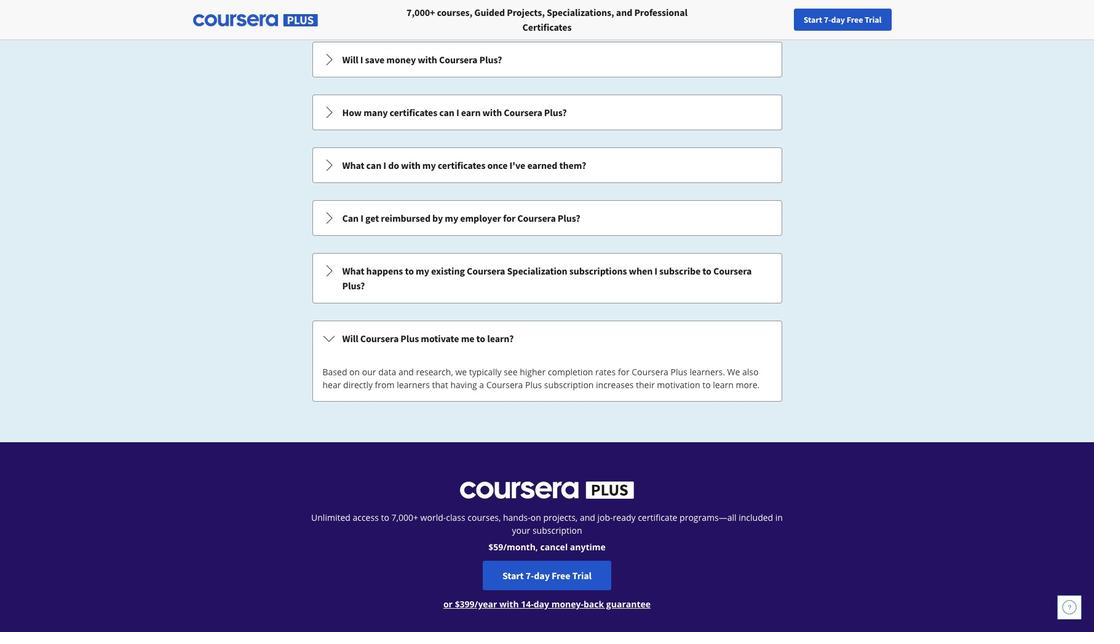 Task type: locate. For each thing, give the bounding box(es) containing it.
0 vertical spatial day
[[831, 14, 845, 25]]

7-
[[824, 14, 831, 25], [526, 570, 534, 583]]

1 vertical spatial subscription
[[533, 525, 582, 537]]

1 vertical spatial courses,
[[468, 512, 501, 524]]

what happens to my existing coursera specialization subscriptions when i subscribe to coursera plus?
[[342, 265, 752, 292]]

1 horizontal spatial start
[[804, 14, 822, 25]]

motivation
[[657, 380, 700, 391]]

start 7-day free trial left career
[[804, 14, 882, 25]]

0 vertical spatial for
[[503, 212, 516, 225]]

2 vertical spatial and
[[580, 512, 595, 524]]

coursera down see
[[486, 380, 523, 391]]

7,000+
[[407, 6, 435, 18], [392, 512, 418, 524]]

how
[[342, 106, 362, 119]]

1 vertical spatial on
[[531, 512, 541, 524]]

1 horizontal spatial your
[[850, 14, 866, 25]]

or $399 /year with 14-day money-back guarantee
[[443, 599, 651, 611]]

also
[[742, 367, 759, 378]]

on
[[349, 367, 360, 378], [531, 512, 541, 524]]

what left happens on the left top of page
[[342, 265, 364, 277]]

more.
[[736, 380, 760, 391]]

directly
[[343, 380, 373, 391]]

0 horizontal spatial 7-
[[526, 570, 534, 583]]

1 vertical spatial start
[[503, 570, 524, 583]]

projects,
[[543, 512, 578, 524]]

trial
[[865, 14, 882, 25], [572, 570, 592, 583]]

i've
[[510, 159, 526, 172]]

courses, right class at left bottom
[[468, 512, 501, 524]]

0 vertical spatial 7-
[[824, 14, 831, 25]]

1 horizontal spatial coursera plus image
[[460, 482, 634, 500]]

to down learners.
[[703, 380, 711, 391]]

will inside dropdown button
[[342, 54, 358, 66]]

7- for the leftmost the start 7-day free trial button
[[526, 570, 534, 583]]

1 vertical spatial will
[[342, 333, 358, 345]]

0 vertical spatial plus
[[401, 333, 419, 345]]

start
[[804, 14, 822, 25], [503, 570, 524, 583]]

with left 14-
[[500, 599, 519, 611]]

learners.
[[690, 367, 725, 378]]

can left "do"
[[366, 159, 382, 172]]

earned
[[527, 159, 558, 172]]

2 what from the top
[[342, 265, 364, 277]]

0 vertical spatial what
[[342, 159, 364, 172]]

start down /month,
[[503, 570, 524, 583]]

certificate
[[638, 512, 678, 524]]

7- up 14-
[[526, 570, 534, 583]]

1 will from the top
[[342, 54, 358, 66]]

1 horizontal spatial trial
[[865, 14, 882, 25]]

that
[[432, 380, 448, 391]]

certificates right many at the left of page
[[390, 106, 437, 119]]

money
[[387, 54, 416, 66]]

i left earn
[[456, 106, 459, 119]]

for inside 'based on our data and research, we typically see higher completion rates for coursera plus learners. we also hear directly from learners that having a coursera plus subscription increases their motivation to learn more.'
[[618, 367, 630, 378]]

and inside 'unlimited access to 7,000+ world-class courses, hands-on projects, and job-ready certificate programs—all included in your subscription'
[[580, 512, 595, 524]]

to inside 'based on our data and research, we typically see higher completion rates for coursera plus learners. we also hear directly from learners that having a coursera plus subscription increases their motivation to learn more.'
[[703, 380, 711, 391]]

subscription inside 'based on our data and research, we typically see higher completion rates for coursera plus learners. we also hear directly from learners that having a coursera plus subscription increases their motivation to learn more.'
[[544, 380, 594, 391]]

1 vertical spatial my
[[445, 212, 458, 225]]

research,
[[416, 367, 453, 378]]

your down hands-
[[512, 525, 530, 537]]

0 vertical spatial coursera plus image
[[193, 14, 318, 27]]

find
[[832, 14, 848, 25]]

will up based
[[342, 333, 358, 345]]

on left projects,
[[531, 512, 541, 524]]

1 horizontal spatial start 7-day free trial button
[[794, 9, 892, 31]]

i right when
[[655, 265, 658, 277]]

day
[[831, 14, 845, 25], [534, 570, 550, 583], [534, 599, 549, 611]]

1 vertical spatial coursera plus image
[[460, 482, 634, 500]]

plus down higher
[[525, 380, 542, 391]]

to right access
[[381, 512, 389, 524]]

start 7-day free trial button
[[794, 9, 892, 31], [483, 562, 612, 591]]

find your new career
[[832, 14, 909, 25]]

1 vertical spatial start 7-day free trial
[[503, 570, 592, 583]]

start 7-day free trial down $59 /month, cancel anytime
[[503, 570, 592, 583]]

7,000+ left world-
[[392, 512, 418, 524]]

in
[[776, 512, 783, 524]]

subscription inside 'unlimited access to 7,000+ world-class courses, hands-on projects, and job-ready certificate programs—all included in your subscription'
[[533, 525, 582, 537]]

0 vertical spatial start 7-day free trial button
[[794, 9, 892, 31]]

a
[[479, 380, 484, 391]]

1 horizontal spatial can
[[439, 106, 455, 119]]

for up increases
[[618, 367, 630, 378]]

0 horizontal spatial your
[[512, 525, 530, 537]]

subscription down completion
[[544, 380, 594, 391]]

2 horizontal spatial plus
[[671, 367, 688, 378]]

plus left motivate
[[401, 333, 419, 345]]

1 vertical spatial day
[[534, 570, 550, 583]]

0 horizontal spatial and
[[399, 367, 414, 378]]

with
[[418, 54, 437, 66], [483, 106, 502, 119], [401, 159, 421, 172], [500, 599, 519, 611]]

your
[[850, 14, 866, 25], [512, 525, 530, 537]]

2 vertical spatial day
[[534, 599, 549, 611]]

0 horizontal spatial for
[[503, 212, 516, 225]]

see
[[504, 367, 518, 378]]

courses, left guided
[[437, 6, 473, 18]]

my right "do"
[[423, 159, 436, 172]]

1 horizontal spatial for
[[618, 367, 630, 378]]

1 vertical spatial trial
[[572, 570, 592, 583]]

free for the leftmost the start 7-day free trial button
[[552, 570, 571, 583]]

14-
[[521, 599, 534, 611]]

2 vertical spatial my
[[416, 265, 429, 277]]

learn
[[713, 380, 734, 391]]

specializations,
[[547, 6, 614, 18]]

typically
[[469, 367, 502, 378]]

0 vertical spatial will
[[342, 54, 358, 66]]

what inside dropdown button
[[342, 159, 364, 172]]

1 vertical spatial free
[[552, 570, 571, 583]]

or
[[443, 599, 453, 611]]

7- left the find
[[824, 14, 831, 25]]

will
[[342, 54, 358, 66], [342, 333, 358, 345]]

free left new
[[847, 14, 863, 25]]

can i get reimbursed by my employer for coursera plus?
[[342, 212, 581, 225]]

1 what from the top
[[342, 159, 364, 172]]

None search field
[[169, 8, 464, 32]]

2 horizontal spatial and
[[616, 6, 633, 18]]

trial down anytime
[[572, 570, 592, 583]]

0 horizontal spatial on
[[349, 367, 360, 378]]

0 vertical spatial trial
[[865, 14, 882, 25]]

can left earn
[[439, 106, 455, 119]]

0 vertical spatial on
[[349, 367, 360, 378]]

ready
[[613, 512, 636, 524]]

their
[[636, 380, 655, 391]]

coursera
[[439, 54, 478, 66], [504, 106, 542, 119], [518, 212, 556, 225], [467, 265, 505, 277], [714, 265, 752, 277], [360, 333, 399, 345], [632, 367, 669, 378], [486, 380, 523, 391]]

trial left career
[[865, 14, 882, 25]]

day left new
[[831, 14, 845, 25]]

your right the find
[[850, 14, 866, 25]]

0 horizontal spatial trial
[[572, 570, 592, 583]]

$59
[[489, 542, 503, 554]]

my
[[423, 159, 436, 172], [445, 212, 458, 225], [416, 265, 429, 277]]

list
[[311, 0, 783, 404]]

1 vertical spatial for
[[618, 367, 630, 378]]

1 vertical spatial your
[[512, 525, 530, 537]]

what inside what happens to my existing coursera specialization subscriptions when i subscribe to coursera plus?
[[342, 265, 364, 277]]

to inside 'unlimited access to 7,000+ world-class courses, hands-on projects, and job-ready certificate programs—all included in your subscription'
[[381, 512, 389, 524]]

for
[[503, 212, 516, 225], [618, 367, 630, 378]]

0 horizontal spatial free
[[552, 570, 571, 583]]

0 vertical spatial free
[[847, 14, 863, 25]]

and left professional
[[616, 6, 633, 18]]

to right "subscribe"
[[703, 265, 712, 277]]

0 horizontal spatial plus
[[401, 333, 419, 345]]

cancel
[[540, 542, 568, 554]]

world-
[[421, 512, 446, 524]]

0 vertical spatial start
[[804, 14, 822, 25]]

can
[[439, 106, 455, 119], [366, 159, 382, 172]]

me
[[461, 333, 475, 345]]

i
[[360, 54, 363, 66], [456, 106, 459, 119], [383, 159, 386, 172], [361, 212, 364, 225], [655, 265, 658, 277]]

projects,
[[507, 6, 545, 18]]

on up directly
[[349, 367, 360, 378]]

courses, inside 'unlimited access to 7,000+ world-class courses, hands-on projects, and job-ready certificate programs—all included in your subscription'
[[468, 512, 501, 524]]

will for will i save money with coursera plus?
[[342, 54, 358, 66]]

0 vertical spatial my
[[423, 159, 436, 172]]

1 vertical spatial 7,000+
[[392, 512, 418, 524]]

specialization
[[507, 265, 568, 277]]

motivate
[[421, 333, 459, 345]]

day left money-
[[534, 599, 549, 611]]

and left job-
[[580, 512, 595, 524]]

certificates
[[390, 106, 437, 119], [438, 159, 486, 172]]

0 vertical spatial start 7-day free trial
[[804, 14, 882, 25]]

2 will from the top
[[342, 333, 358, 345]]

my left existing
[[416, 265, 429, 277]]

coursera plus image
[[193, 14, 318, 27], [460, 482, 634, 500]]

0 horizontal spatial start
[[503, 570, 524, 583]]

will left save
[[342, 54, 358, 66]]

day up or $399 /year with 14-day money-back guarantee
[[534, 570, 550, 583]]

will coursera plus motivate me to learn?
[[342, 333, 514, 345]]

start 7-day free trial
[[804, 14, 882, 25], [503, 570, 592, 583]]

my right by
[[445, 212, 458, 225]]

what for what can i do with my certificates once i've earned them?
[[342, 159, 364, 172]]

plus
[[401, 333, 419, 345], [671, 367, 688, 378], [525, 380, 542, 391]]

0 vertical spatial courses,
[[437, 6, 473, 18]]

i left save
[[360, 54, 363, 66]]

1 horizontal spatial start 7-day free trial
[[804, 14, 882, 25]]

1 horizontal spatial on
[[531, 512, 541, 524]]

my for certificates
[[423, 159, 436, 172]]

what can i do with my certificates once i've earned them? button
[[313, 148, 782, 183]]

0 horizontal spatial can
[[366, 159, 382, 172]]

we
[[455, 367, 467, 378]]

1 vertical spatial what
[[342, 265, 364, 277]]

1 vertical spatial can
[[366, 159, 382, 172]]

subscription down projects,
[[533, 525, 582, 537]]

0 horizontal spatial coursera plus image
[[193, 14, 318, 27]]

start left the find
[[804, 14, 822, 25]]

increases
[[596, 380, 634, 391]]

7,000+ up 'will i save money with coursera plus?'
[[407, 6, 435, 18]]

0 vertical spatial subscription
[[544, 380, 594, 391]]

get
[[365, 212, 379, 225]]

coursera right earn
[[504, 106, 542, 119]]

free up money-
[[552, 570, 571, 583]]

0 vertical spatial 7,000+
[[407, 6, 435, 18]]

coursera plus image for access
[[460, 482, 634, 500]]

2 vertical spatial plus
[[525, 380, 542, 391]]

free
[[847, 14, 863, 25], [552, 570, 571, 583]]

what for what happens to my existing coursera specialization subscriptions when i subscribe to coursera plus?
[[342, 265, 364, 277]]

for right employer
[[503, 212, 516, 225]]

what left "do"
[[342, 159, 364, 172]]

1 vertical spatial and
[[399, 367, 414, 378]]

anytime
[[570, 542, 606, 554]]

0 vertical spatial your
[[850, 14, 866, 25]]

plus? inside what happens to my existing coursera specialization subscriptions when i subscribe to coursera plus?
[[342, 280, 365, 292]]

0 vertical spatial and
[[616, 6, 633, 18]]

1 horizontal spatial plus
[[525, 380, 542, 391]]

1 vertical spatial 7-
[[526, 570, 534, 583]]

0 horizontal spatial start 7-day free trial
[[503, 570, 592, 583]]

and inside 7,000+ courses, guided projects, specializations, and professional certificates
[[616, 6, 633, 18]]

will inside dropdown button
[[342, 333, 358, 345]]

and up learners
[[399, 367, 414, 378]]

1 vertical spatial start 7-day free trial button
[[483, 562, 612, 591]]

courses, inside 7,000+ courses, guided projects, specializations, and professional certificates
[[437, 6, 473, 18]]

1 horizontal spatial and
[[580, 512, 595, 524]]

certificates left once
[[438, 159, 486, 172]]

1 horizontal spatial free
[[847, 14, 863, 25]]

plus up motivation
[[671, 367, 688, 378]]

what
[[342, 159, 364, 172], [342, 265, 364, 277]]

save
[[365, 54, 385, 66]]

1 horizontal spatial 7-
[[824, 14, 831, 25]]



Task type: describe. For each thing, give the bounding box(es) containing it.
coursera right "subscribe"
[[714, 265, 752, 277]]

programs—all
[[680, 512, 737, 524]]

1 vertical spatial certificates
[[438, 159, 486, 172]]

0 vertical spatial certificates
[[390, 106, 437, 119]]

rates
[[596, 367, 616, 378]]

included
[[739, 512, 773, 524]]

7- for top the start 7-day free trial button
[[824, 14, 831, 25]]

list containing will i save money with coursera plus?
[[311, 0, 783, 404]]

i left "do"
[[383, 159, 386, 172]]

do
[[388, 159, 399, 172]]

i inside what happens to my existing coursera specialization subscriptions when i subscribe to coursera plus?
[[655, 265, 658, 277]]

by
[[432, 212, 443, 225]]

unlimited access to 7,000+ world-class courses, hands-on projects, and job-ready certificate programs—all included in your subscription
[[311, 512, 783, 537]]

/year
[[475, 599, 497, 611]]

coursera right existing
[[467, 265, 505, 277]]

higher
[[520, 367, 546, 378]]

1 vertical spatial plus
[[671, 367, 688, 378]]

7,000+ courses, guided projects, specializations, and professional certificates
[[407, 6, 688, 33]]

data
[[378, 367, 396, 378]]

what happens to my existing coursera specialization subscriptions when i subscribe to coursera plus? button
[[313, 254, 782, 303]]

with right "do"
[[401, 159, 421, 172]]

to right me
[[476, 333, 485, 345]]

guided
[[475, 6, 505, 18]]

0 vertical spatial can
[[439, 106, 455, 119]]

help center image
[[1062, 601, 1077, 616]]

career
[[885, 14, 909, 25]]

coursera up how many certificates can i earn with coursera plus?
[[439, 54, 478, 66]]

unlimited
[[311, 512, 351, 524]]

professional
[[634, 6, 688, 18]]

hear
[[323, 380, 341, 391]]

start for top the start 7-day free trial button
[[804, 14, 822, 25]]

how many certificates can i earn with coursera plus?
[[342, 106, 567, 119]]

7,000+ inside 'unlimited access to 7,000+ world-class courses, hands-on projects, and job-ready certificate programs—all included in your subscription'
[[392, 512, 418, 524]]

$59 /month, cancel anytime
[[489, 542, 606, 554]]

will for will coursera plus motivate me to learn?
[[342, 333, 358, 345]]

new
[[868, 14, 884, 25]]

coursera up their
[[632, 367, 669, 378]]

subscriptions
[[569, 265, 627, 277]]

will i save money with coursera plus?
[[342, 54, 502, 66]]

back
[[584, 599, 604, 611]]

once
[[487, 159, 508, 172]]

coursera up data
[[360, 333, 399, 345]]

class
[[446, 512, 465, 524]]

will coursera plus motivate me to learn? button
[[313, 322, 782, 356]]

when
[[629, 265, 653, 277]]

hands-
[[503, 512, 531, 524]]

0 horizontal spatial start 7-day free trial button
[[483, 562, 612, 591]]

our
[[362, 367, 376, 378]]

many
[[364, 106, 388, 119]]

based
[[323, 367, 347, 378]]

to right happens on the left top of page
[[405, 265, 414, 277]]

with right the money
[[418, 54, 437, 66]]

existing
[[431, 265, 465, 277]]

certificates
[[523, 21, 572, 33]]

my for employer
[[445, 212, 458, 225]]

7,000+ inside 7,000+ courses, guided projects, specializations, and professional certificates
[[407, 6, 435, 18]]

learners
[[397, 380, 430, 391]]

my inside what happens to my existing coursera specialization subscriptions when i subscribe to coursera plus?
[[416, 265, 429, 277]]

job-
[[598, 512, 613, 524]]

how many certificates can i earn with coursera plus? button
[[313, 95, 782, 130]]

them?
[[559, 159, 586, 172]]

/month,
[[503, 542, 538, 554]]

free for top the start 7-day free trial button
[[847, 14, 863, 25]]

coursera up specialization
[[518, 212, 556, 225]]

having
[[451, 380, 477, 391]]

trial for the leftmost the start 7-day free trial button
[[572, 570, 592, 583]]

with right earn
[[483, 106, 502, 119]]

your inside 'unlimited access to 7,000+ world-class courses, hands-on projects, and job-ready certificate programs—all included in your subscription'
[[512, 525, 530, 537]]

we
[[727, 367, 740, 378]]

coursera plus image for courses,
[[193, 14, 318, 27]]

from
[[375, 380, 395, 391]]

$399
[[455, 599, 475, 611]]

what can i do with my certificates once i've earned them?
[[342, 159, 586, 172]]

start for the leftmost the start 7-day free trial button
[[503, 570, 524, 583]]

on inside 'based on our data and research, we typically see higher completion rates for coursera plus learners. we also hear directly from learners that having a coursera plus subscription increases their motivation to learn more.'
[[349, 367, 360, 378]]

reimbursed
[[381, 212, 431, 225]]

employer
[[460, 212, 501, 225]]

i left get
[[361, 212, 364, 225]]

for inside dropdown button
[[503, 212, 516, 225]]

access
[[353, 512, 379, 524]]

money-
[[552, 599, 584, 611]]

will i save money with coursera plus? button
[[313, 42, 782, 77]]

plus inside dropdown button
[[401, 333, 419, 345]]

learn?
[[487, 333, 514, 345]]

trial for top the start 7-day free trial button
[[865, 14, 882, 25]]

can i get reimbursed by my employer for coursera plus? button
[[313, 201, 782, 236]]

based on our data and research, we typically see higher completion rates for coursera plus learners. we also hear directly from learners that having a coursera plus subscription increases their motivation to learn more.
[[323, 367, 760, 391]]

happens
[[366, 265, 403, 277]]

find your new career link
[[826, 12, 915, 28]]

can
[[342, 212, 359, 225]]

earn
[[461, 106, 481, 119]]

and inside 'based on our data and research, we typically see higher completion rates for coursera plus learners. we also hear directly from learners that having a coursera plus subscription increases their motivation to learn more.'
[[399, 367, 414, 378]]

guarantee
[[606, 599, 651, 611]]

subscribe
[[659, 265, 701, 277]]

on inside 'unlimited access to 7,000+ world-class courses, hands-on projects, and job-ready certificate programs—all included in your subscription'
[[531, 512, 541, 524]]

your inside "link"
[[850, 14, 866, 25]]

completion
[[548, 367, 593, 378]]



Task type: vqa. For each thing, say whether or not it's contained in the screenshot.
(£1,250
no



